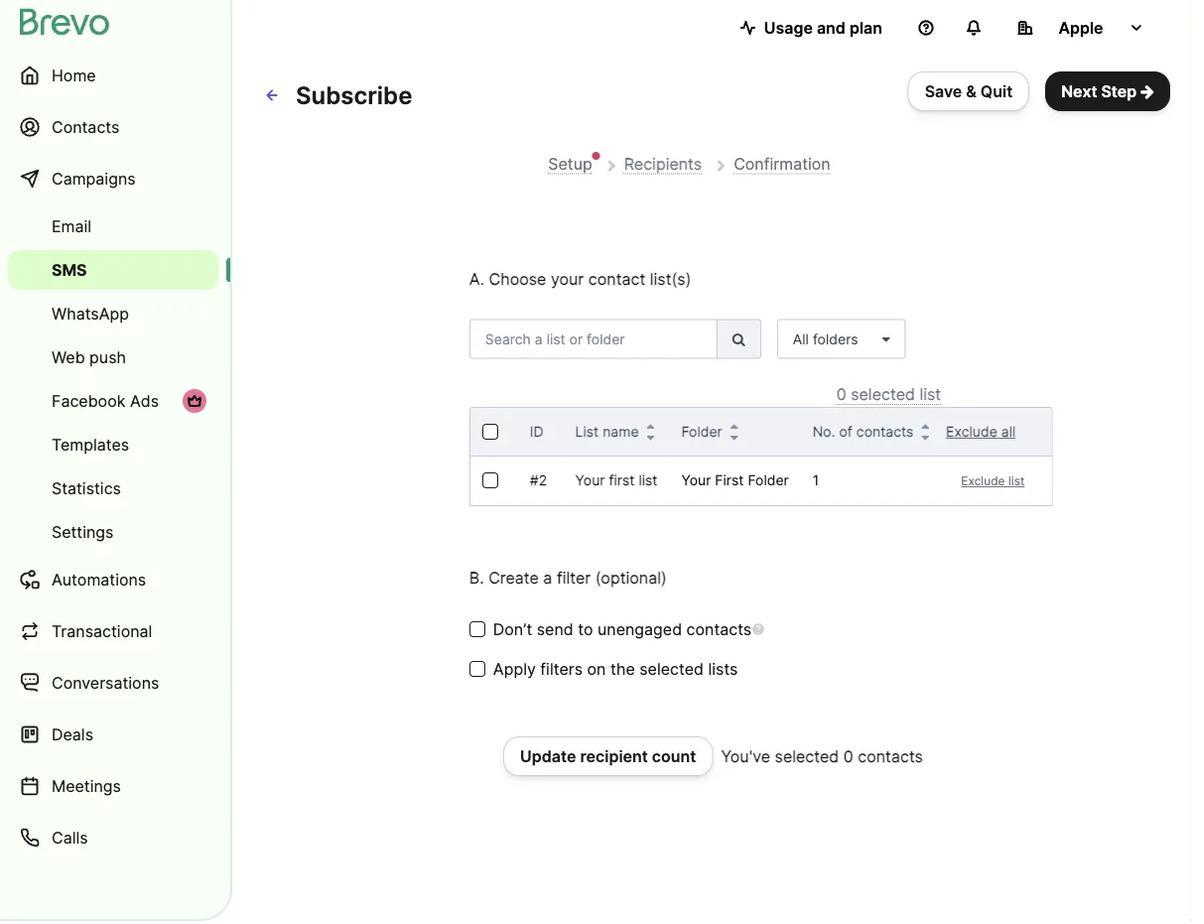 Task type: locate. For each thing, give the bounding box(es) containing it.
0 horizontal spatial caret up image
[[731, 422, 739, 430]]

save & quit button
[[908, 71, 1030, 111]]

0 horizontal spatial list
[[639, 472, 658, 489]]

your for your first list
[[576, 472, 605, 489]]

list name
[[576, 424, 639, 440]]

first
[[715, 472, 744, 489]]

setup
[[548, 154, 593, 173]]

1 vertical spatial folder
[[748, 472, 789, 489]]

caret down image for list name
[[647, 434, 655, 442]]

1 horizontal spatial caret up image
[[922, 422, 930, 430]]

Search a list or folder text field
[[470, 319, 718, 359]]

usage
[[764, 18, 813, 37]]

1 horizontal spatial your
[[682, 472, 711, 489]]

exclude all
[[946, 424, 1016, 440]]

usage and plan
[[764, 18, 883, 37]]

caret down image left exclude all link
[[922, 434, 930, 442]]

automations
[[52, 570, 146, 589]]

0 horizontal spatial your
[[576, 472, 605, 489]]

folder right first
[[748, 472, 789, 489]]

contacts link
[[8, 103, 218, 151]]

automations link
[[8, 556, 218, 604]]

of
[[840, 424, 853, 440]]

update
[[520, 747, 576, 766]]

filters
[[541, 659, 583, 679]]

1 horizontal spatial selected
[[775, 747, 839, 766]]

caret down image for no. of contacts
[[922, 434, 930, 442]]

home link
[[8, 52, 218, 99]]

#
[[530, 472, 539, 489]]

selected up no. of contacts
[[851, 385, 915, 404]]

choose
[[489, 270, 547, 289]]

conversations
[[52, 673, 159, 693]]

2 vertical spatial contacts
[[858, 747, 923, 766]]

list
[[920, 385, 942, 404], [639, 472, 658, 489], [1009, 474, 1025, 489]]

2 horizontal spatial selected
[[851, 385, 915, 404]]

confirmation
[[734, 154, 831, 173]]

caret up image for folder
[[731, 422, 739, 430]]

save
[[925, 81, 963, 101]]

caret down image
[[875, 332, 890, 346], [647, 434, 655, 442], [731, 434, 739, 442], [922, 434, 930, 442]]

calls
[[52, 828, 88, 848]]

count
[[652, 747, 696, 766]]

exclude left all
[[946, 424, 998, 440]]

meetings link
[[8, 763, 218, 810]]

selected right the
[[640, 659, 704, 679]]

1 horizontal spatial list
[[920, 385, 942, 404]]

folder right caret up icon
[[682, 424, 723, 440]]

2
[[539, 472, 547, 489]]

0 horizontal spatial selected
[[640, 659, 704, 679]]

no. of contacts
[[813, 424, 914, 440]]

you've
[[721, 747, 771, 766]]

(optional)
[[596, 568, 667, 587]]

recipients
[[624, 154, 702, 173]]

list for your first list
[[639, 472, 658, 489]]

0 selected list
[[837, 385, 942, 404]]

facebook
[[52, 391, 126, 411]]

your
[[576, 472, 605, 489], [682, 472, 711, 489]]

all
[[793, 331, 809, 348]]

whatsapp
[[52, 304, 129, 323]]

a. choose your contact list(s)
[[470, 270, 692, 289]]

2 your from the left
[[682, 472, 711, 489]]

contact
[[589, 270, 646, 289]]

exclude down exclude all link
[[961, 474, 1006, 489]]

deals
[[52, 725, 93, 744]]

0 vertical spatial exclude
[[946, 424, 998, 440]]

next step
[[1062, 81, 1137, 101]]

1 vertical spatial exclude
[[961, 474, 1006, 489]]

caret down image up your first folder
[[731, 434, 739, 442]]

save & quit
[[925, 81, 1013, 101]]

2 caret up image from the left
[[922, 422, 930, 430]]

0 vertical spatial selected
[[851, 385, 915, 404]]

apply filters on the selected lists
[[493, 659, 738, 679]]

usage and plan button
[[725, 8, 899, 48]]

1 vertical spatial contacts
[[687, 620, 752, 639]]

quit
[[981, 81, 1013, 101]]

caret down image for folder
[[731, 434, 739, 442]]

confirmation link
[[734, 154, 831, 174]]

campaigns link
[[8, 155, 218, 203]]

apple
[[1059, 18, 1104, 37]]

selected
[[851, 385, 915, 404], [640, 659, 704, 679], [775, 747, 839, 766]]

caret up image down the 0 selected list link at the right top
[[922, 422, 930, 430]]

selected for 0
[[851, 385, 915, 404]]

b.
[[470, 568, 484, 587]]

deals link
[[8, 711, 218, 759]]

ads
[[130, 391, 159, 411]]

unengaged
[[598, 620, 682, 639]]

selected right you've
[[775, 747, 839, 766]]

0 horizontal spatial folder
[[682, 424, 723, 440]]

lists
[[708, 659, 738, 679]]

plan
[[850, 18, 883, 37]]

transactional link
[[8, 608, 218, 655]]

to
[[578, 620, 593, 639]]

web push link
[[8, 338, 218, 377]]

create
[[489, 568, 539, 587]]

1 your from the left
[[576, 472, 605, 489]]

templates link
[[8, 425, 218, 465]]

b. create a filter (optional)
[[470, 568, 667, 587]]

your
[[551, 270, 584, 289]]

folders
[[813, 331, 859, 348]]

don't
[[493, 620, 533, 639]]

caret down image down caret up icon
[[647, 434, 655, 442]]

exclude
[[946, 424, 998, 440], [961, 474, 1006, 489]]

transactional
[[52, 622, 152, 641]]

statistics
[[52, 479, 121, 498]]

recipient
[[580, 747, 648, 766]]

filter
[[557, 568, 591, 587]]

contacts
[[857, 424, 914, 440], [687, 620, 752, 639], [858, 747, 923, 766]]

apple button
[[1002, 8, 1161, 48]]

1 caret up image from the left
[[731, 422, 739, 430]]

next step button
[[1046, 71, 1171, 111]]

2 vertical spatial selected
[[775, 747, 839, 766]]

caret up image
[[731, 422, 739, 430], [922, 422, 930, 430]]

caret up image up your first folder
[[731, 422, 739, 430]]

first
[[609, 472, 635, 489]]

send
[[537, 620, 574, 639]]



Task type: vqa. For each thing, say whether or not it's contained in the screenshot.
calls
yes



Task type: describe. For each thing, give the bounding box(es) containing it.
all
[[1002, 424, 1016, 440]]

arrow right image
[[1141, 83, 1155, 99]]

facebook ads link
[[8, 381, 218, 421]]

all folders
[[793, 331, 859, 348]]

step
[[1102, 81, 1137, 101]]

id
[[530, 424, 544, 440]]

selected for you've
[[775, 747, 839, 766]]

exclude for exclude list
[[961, 474, 1006, 489]]

next
[[1062, 81, 1098, 101]]

facebook ads
[[52, 391, 159, 411]]

your for your first folder
[[682, 472, 711, 489]]

1
[[813, 472, 820, 489]]

meetings
[[52, 777, 121, 796]]

list(s)
[[650, 270, 692, 289]]

web push
[[52, 348, 126, 367]]

1 vertical spatial selected
[[640, 659, 704, 679]]

2 horizontal spatial list
[[1009, 474, 1025, 489]]

the
[[611, 659, 635, 679]]

0 vertical spatial contacts
[[857, 424, 914, 440]]

caret up image for no. of contacts
[[922, 422, 930, 430]]

sms
[[52, 260, 87, 280]]

email link
[[8, 207, 218, 246]]

campaigns
[[52, 169, 136, 188]]

calls link
[[8, 814, 218, 862]]

caret up image
[[647, 422, 655, 430]]

recipients link
[[624, 154, 702, 174]]

whatsapp link
[[8, 294, 218, 334]]

exclude all link
[[946, 424, 1016, 440]]

on
[[587, 659, 606, 679]]

don't send to unengaged contacts
[[493, 620, 752, 639]]

&
[[966, 81, 977, 101]]

exclude list link
[[946, 474, 1025, 489]]

you've selected 0 contacts
[[721, 747, 923, 766]]

list for 0 selected list
[[920, 385, 942, 404]]

left___rvooi image
[[187, 393, 203, 409]]

caret down image right folders
[[875, 332, 890, 346]]

# 2
[[530, 472, 547, 489]]

0 selected list link
[[837, 385, 942, 405]]

1 horizontal spatial folder
[[748, 472, 789, 489]]

statistics link
[[8, 469, 218, 508]]

name
[[603, 424, 639, 440]]

templates
[[52, 435, 129, 454]]

1 vertical spatial 0
[[844, 747, 854, 766]]

home
[[52, 66, 96, 85]]

exclude for exclude all
[[946, 424, 998, 440]]

update recipient count
[[520, 747, 696, 766]]

0 vertical spatial 0
[[837, 385, 847, 404]]

a.
[[470, 270, 485, 289]]

conversations link
[[8, 659, 218, 707]]

your first list
[[576, 472, 658, 489]]

search image
[[733, 332, 746, 346]]

push
[[89, 348, 126, 367]]

web
[[52, 348, 85, 367]]

a
[[544, 568, 553, 587]]

email
[[52, 216, 91, 236]]

no.
[[813, 424, 836, 440]]

0 vertical spatial folder
[[682, 424, 723, 440]]

sms link
[[8, 250, 218, 290]]

list
[[576, 424, 599, 440]]

subscribe
[[296, 80, 413, 110]]

apply
[[493, 659, 536, 679]]

setup link
[[548, 154, 593, 174]]

and
[[817, 18, 846, 37]]

settings link
[[8, 512, 218, 552]]

contacts
[[52, 117, 120, 137]]

your first folder
[[682, 472, 789, 489]]

exclude list
[[961, 474, 1025, 489]]



